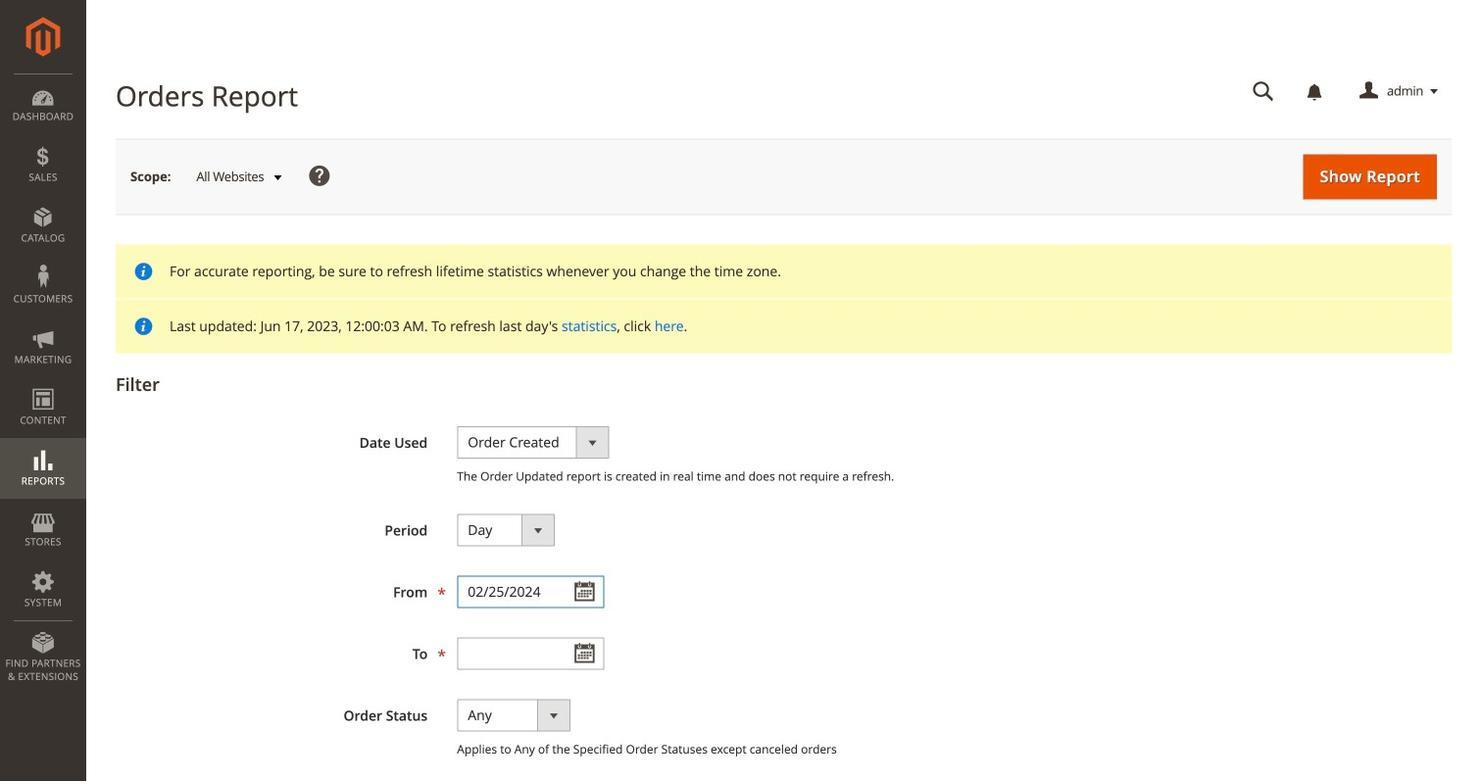 Task type: vqa. For each thing, say whether or not it's contained in the screenshot.
tab list at the bottom
no



Task type: locate. For each thing, give the bounding box(es) containing it.
menu bar
[[0, 74, 86, 693]]

None text field
[[1239, 74, 1288, 109], [457, 576, 604, 608], [457, 637, 604, 670], [1239, 74, 1288, 109], [457, 576, 604, 608], [457, 637, 604, 670]]



Task type: describe. For each thing, give the bounding box(es) containing it.
magento admin panel image
[[26, 17, 60, 57]]



